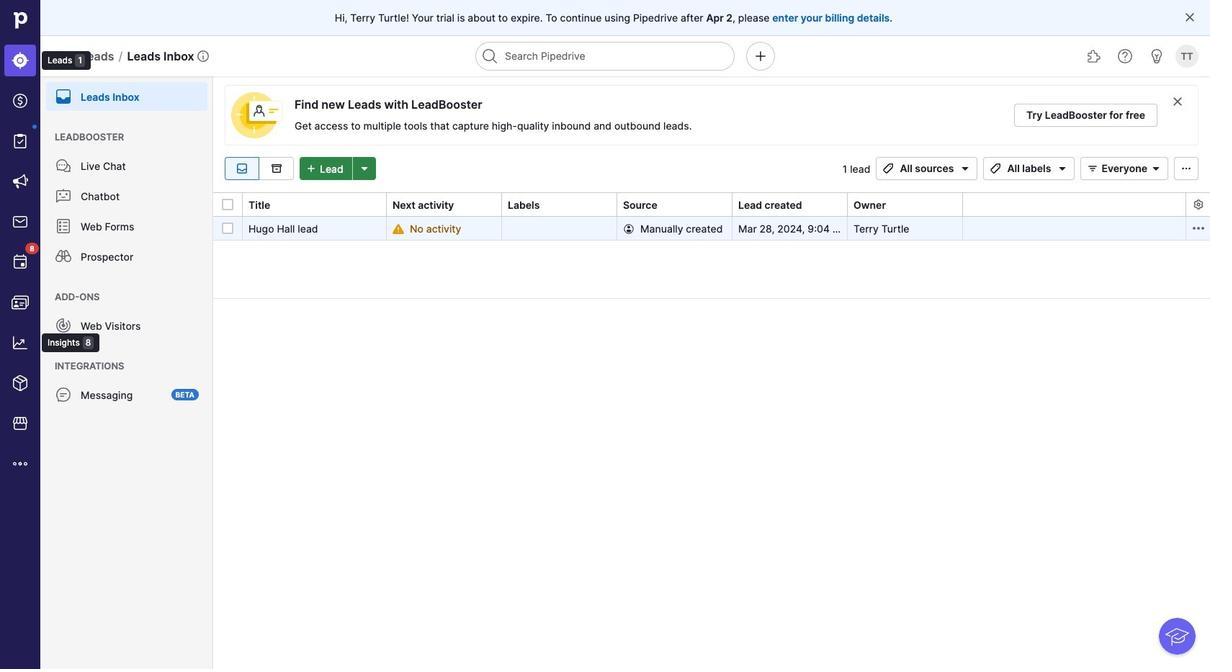 Task type: locate. For each thing, give the bounding box(es) containing it.
color undefined image up "campaigns" icon
[[12, 133, 29, 150]]

deals image
[[12, 92, 29, 109]]

2 color undefined image from the top
[[55, 187, 72, 205]]

color undefined image
[[55, 88, 72, 105], [12, 133, 29, 150], [12, 254, 29, 271], [55, 386, 72, 403]]

add lead options image
[[356, 163, 373, 174]]

more image
[[12, 455, 29, 473]]

inbox image
[[233, 163, 251, 174]]

sales assistant image
[[1148, 48, 1166, 65]]

row
[[213, 217, 1210, 241]]

menu
[[0, 0, 100, 669], [40, 76, 213, 669]]

4 color undefined image from the top
[[55, 248, 72, 265]]

menu item
[[0, 40, 40, 81], [40, 76, 213, 111]]

marketplace image
[[12, 415, 29, 432]]

color undefined image
[[55, 157, 72, 174], [55, 187, 72, 205], [55, 218, 72, 235], [55, 248, 72, 265], [55, 317, 72, 334]]

color primary image inside the add lead element
[[303, 163, 320, 174]]

1 vertical spatial color secondary image
[[1190, 220, 1207, 237]]

color primary image
[[303, 163, 320, 174], [880, 163, 897, 174], [957, 163, 974, 174], [987, 163, 1004, 174], [1084, 163, 1102, 174], [623, 223, 635, 234]]

color secondary image
[[1193, 199, 1204, 210], [1190, 220, 1207, 237]]

knowledge center bot, also known as kc bot is an onboarding assistant that allows you to see the list of onboarding items in one place for quick and easy reference. this improves your in-app experience. image
[[1159, 618, 1196, 655]]

color primary image
[[1184, 12, 1196, 23], [1054, 163, 1071, 174], [1148, 163, 1165, 174], [1178, 163, 1195, 174], [222, 199, 233, 210], [222, 223, 233, 234]]

grid
[[213, 192, 1210, 669]]

quick add image
[[752, 48, 769, 65]]

contacts image
[[12, 294, 29, 311]]

color warning image
[[393, 223, 404, 234]]



Task type: vqa. For each thing, say whether or not it's contained in the screenshot.
LEADS image
yes



Task type: describe. For each thing, give the bounding box(es) containing it.
color secondary image
[[1172, 96, 1184, 107]]

color undefined image down menu toggle image
[[55, 88, 72, 105]]

leads image
[[12, 52, 29, 69]]

1 color undefined image from the top
[[55, 157, 72, 174]]

info image
[[197, 50, 209, 62]]

home image
[[9, 9, 31, 31]]

5 color undefined image from the top
[[55, 317, 72, 334]]

sales inbox image
[[12, 213, 29, 231]]

insights image
[[12, 334, 29, 352]]

color undefined image right products icon
[[55, 386, 72, 403]]

add lead element
[[300, 157, 376, 180]]

0 vertical spatial color secondary image
[[1193, 199, 1204, 210]]

archive image
[[268, 163, 285, 174]]

color undefined image up contacts image
[[12, 254, 29, 271]]

menu toggle image
[[55, 48, 72, 65]]

3 color undefined image from the top
[[55, 218, 72, 235]]

quick help image
[[1117, 48, 1134, 65]]

products image
[[12, 375, 29, 392]]

campaigns image
[[12, 173, 29, 190]]

Search Pipedrive field
[[475, 42, 735, 71]]



